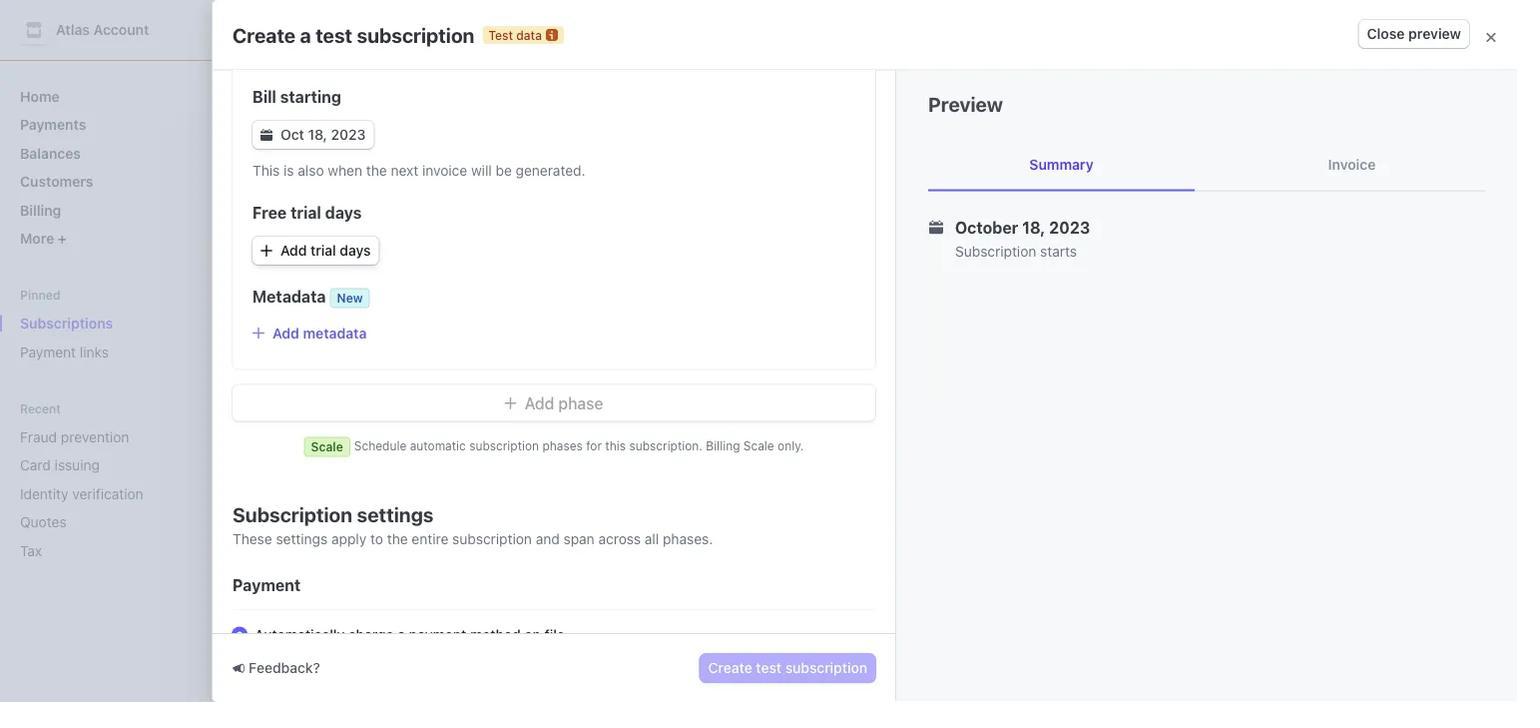 Task type: locate. For each thing, give the bounding box(es) containing it.
1 vertical spatial test
[[300, 599, 327, 616]]

subscriptions down when
[[296, 199, 403, 218]]

link down automatic
[[442, 466, 465, 482]]

fraud prevention
[[20, 428, 129, 445]]

subscriptions up payment links
[[20, 315, 113, 332]]

test inside create test subscription button
[[756, 660, 782, 676]]

0 vertical spatial days
[[325, 204, 362, 223]]

create up the bill
[[233, 23, 296, 46]]

payments link
[[12, 108, 204, 141]]

simulate
[[471, 599, 525, 616]]

subscription down october
[[956, 243, 1037, 259]]

tab inside all subscriptions tab list
[[400, 128, 475, 164]]

18, for oct
[[308, 127, 327, 143]]

a down integrations
[[398, 627, 405, 643]]

2 vertical spatial to
[[371, 531, 383, 547]]

svg image
[[261, 129, 273, 141], [261, 245, 273, 257], [505, 398, 517, 410], [260, 409, 272, 420]]

your right the let
[[312, 430, 340, 446]]

1 vertical spatial add
[[273, 325, 300, 342]]

1 vertical spatial link
[[442, 466, 465, 482]]

billing right sharing
[[706, 439, 740, 453]]

18, right oct
[[308, 127, 327, 143]]

and up payment
[[443, 599, 467, 616]]

customer up customers
[[335, 406, 401, 422]]

also
[[298, 163, 324, 179]]

create a test subscription
[[233, 23, 475, 46]]

your up "payments"
[[407, 232, 465, 265]]

revenue
[[817, 275, 892, 301]]

0 vertical spatial to
[[662, 275, 680, 301]]

subscription inside subscription settings these settings apply to the entire subscription and span across all phases.
[[233, 503, 353, 527]]

2023 up starts on the top of the page
[[1050, 218, 1091, 237]]

0 vertical spatial billing
[[20, 202, 61, 218]]

the left "next"
[[366, 163, 387, 179]]

0 horizontal spatial to
[[371, 531, 383, 547]]

create for create test subscription
[[709, 660, 753, 676]]

1 vertical spatial payment
[[233, 576, 301, 595]]

tab
[[400, 128, 475, 164]]

invoice link
[[1219, 138, 1486, 190]]

your up charge
[[331, 599, 359, 616]]

Search search field
[[248, 12, 811, 48]]

1 horizontal spatial manage
[[445, 430, 496, 446]]

2023 inside button
[[331, 127, 366, 143]]

0 horizontal spatial create
[[233, 23, 296, 46]]

customers
[[344, 430, 412, 446]]

manage inside streamline your billing workflows set up and manage your billing operations to capture more revenue and accept recurring payments globally.
[[367, 275, 443, 301]]

test left data
[[489, 28, 513, 42]]

add down the metadata
[[273, 325, 300, 342]]

scale left the "only."
[[744, 439, 775, 453]]

identity
[[20, 485, 68, 502]]

only.
[[778, 439, 804, 453]]

1 horizontal spatial payment
[[233, 576, 301, 595]]

0 horizontal spatial scale
[[311, 440, 343, 454]]

summary
[[1030, 156, 1094, 172]]

trial down free trial days
[[311, 243, 336, 259]]

2 vertical spatial create
[[709, 660, 753, 676]]

recent
[[20, 401, 61, 415]]

subscription up 'these'
[[233, 503, 353, 527]]

test for test your integrations and simulate billing scenarios through time with test clocks .
[[300, 599, 327, 616]]

1 vertical spatial 2023
[[1050, 218, 1091, 237]]

2 vertical spatial billing
[[529, 599, 567, 616]]

manage
[[367, 275, 443, 301], [445, 430, 496, 446]]

svg image inside the oct 18, 2023 button
[[261, 129, 273, 141]]

test right with
[[754, 599, 779, 616]]

subscriptions
[[281, 137, 372, 154], [533, 430, 620, 446]]

0 horizontal spatial 18,
[[308, 127, 327, 143]]

0 vertical spatial test
[[489, 28, 513, 42]]

settings left apply
[[276, 531, 328, 547]]

2023 inside october 18, 2023 subscription starts
[[1050, 218, 1091, 237]]

1 horizontal spatial test
[[489, 28, 513, 42]]

subscription
[[956, 243, 1037, 259], [233, 503, 353, 527]]

streamline your billing workflows set up and manage your billing operations to capture more revenue and accept recurring payments globally.
[[260, 232, 1003, 329]]

test for test data
[[489, 28, 513, 42]]

and down add trial days
[[326, 275, 362, 301]]

subscription inside button
[[786, 660, 868, 676]]

svg image inside set up customer portal dropdown button
[[260, 409, 272, 420]]

customer inside dropdown button
[[335, 406, 401, 422]]

1 vertical spatial trial
[[311, 243, 336, 259]]

to right apply
[[371, 531, 383, 547]]

0 vertical spatial settings
[[357, 503, 434, 527]]

0 vertical spatial 18,
[[308, 127, 327, 143]]

0 horizontal spatial manage
[[367, 275, 443, 301]]

preview
[[1409, 25, 1462, 42]]

bill  starting
[[253, 88, 341, 107]]

test
[[731, 62, 757, 73]]

add inside add phase button
[[525, 394, 555, 413]]

add for add trial days
[[281, 243, 307, 259]]

quotes link
[[12, 506, 176, 538]]

1 vertical spatial manage
[[445, 430, 496, 446]]

for
[[586, 439, 602, 453]]

0 vertical spatial manage
[[367, 275, 443, 301]]

1 horizontal spatial create
[[394, 466, 438, 482]]

18, inside button
[[308, 127, 327, 143]]

2023 up when
[[331, 127, 366, 143]]

test up starting
[[316, 23, 353, 46]]

core navigation links element
[[12, 80, 204, 255]]

subscriptions inside tab list
[[281, 137, 372, 154]]

file
[[545, 627, 565, 643]]

18, inside october 18, 2023 subscription starts
[[1023, 218, 1046, 237]]

these
[[233, 531, 272, 547]]

and left span
[[536, 531, 560, 547]]

up inside streamline your billing workflows set up and manage your billing operations to capture more revenue and accept recurring payments globally.
[[297, 275, 321, 301]]

2 horizontal spatial create
[[709, 660, 753, 676]]

2 vertical spatial test
[[756, 660, 782, 676]]

payment
[[409, 627, 467, 643]]

recent element
[[0, 420, 220, 567]]

test down test clocks link
[[756, 660, 782, 676]]

days up streamline
[[325, 204, 362, 223]]

time
[[691, 599, 719, 616]]

trial
[[291, 204, 321, 223], [311, 243, 336, 259]]

link right sharing
[[706, 430, 728, 446]]

0 vertical spatial create
[[233, 23, 296, 46]]

trial for free
[[291, 204, 321, 223]]

0 vertical spatial 2023
[[331, 127, 366, 143]]

scale right the let
[[311, 440, 343, 454]]

settings up entire
[[357, 503, 434, 527]]

automatic
[[410, 439, 466, 453]]

1 horizontal spatial subscription
[[956, 243, 1037, 259]]

0 vertical spatial tab list
[[929, 138, 1486, 191]]

add left phase
[[525, 394, 555, 413]]

svg image inside 'add trial days' button
[[261, 245, 273, 257]]

set up customer portal
[[288, 406, 445, 422]]

create down automatic
[[394, 466, 438, 482]]

recent navigation links element
[[0, 400, 220, 567]]

2 vertical spatial subscriptions
[[20, 315, 113, 332]]

create for create link
[[394, 466, 438, 482]]

0 vertical spatial subscription
[[956, 243, 1037, 259]]

days for add trial days
[[340, 243, 371, 259]]

customers link
[[12, 165, 204, 198]]

metadata
[[303, 325, 367, 342]]

atlas account
[[56, 21, 149, 38]]

trial right free
[[291, 204, 321, 223]]

1 horizontal spatial link
[[706, 430, 728, 446]]

1 vertical spatial 18,
[[1023, 218, 1046, 237]]

.
[[825, 599, 829, 616]]

to inside subscription settings these settings apply to the entire subscription and span across all phases.
[[371, 531, 383, 547]]

subscriptions up the also
[[281, 137, 372, 154]]

customer
[[335, 406, 401, 422], [864, 430, 925, 446]]

pinned
[[20, 288, 61, 302]]

home link
[[12, 80, 204, 112]]

apply
[[332, 531, 367, 547]]

0 vertical spatial subscriptions
[[281, 137, 372, 154]]

manage left the their
[[445, 430, 496, 446]]

18, up starts on the top of the page
[[1023, 218, 1046, 237]]

0 vertical spatial test
[[316, 23, 353, 46]]

1 horizontal spatial billing
[[706, 439, 740, 453]]

0 horizontal spatial payment
[[20, 344, 76, 360]]

0 horizontal spatial subscriptions
[[281, 137, 372, 154]]

add down free trial days
[[281, 243, 307, 259]]

add metadata button
[[253, 325, 367, 342]]

verification
[[72, 485, 144, 502]]

to left capture in the left of the page
[[662, 275, 680, 301]]

payment
[[20, 344, 76, 360], [233, 576, 301, 595]]

1 vertical spatial up
[[314, 406, 332, 422]]

your
[[407, 232, 465, 265], [448, 275, 490, 301], [312, 430, 340, 446], [331, 599, 359, 616]]

link
[[706, 430, 728, 446], [442, 466, 465, 482]]

create inside button
[[709, 660, 753, 676]]

billing up more
[[20, 202, 61, 218]]

pinned navigation links element
[[12, 287, 204, 368]]

on
[[525, 627, 541, 643]]

payment left links
[[20, 344, 76, 360]]

create down with
[[709, 660, 753, 676]]

0 vertical spatial billing
[[471, 232, 550, 265]]

payment down 'these'
[[233, 576, 301, 595]]

a up starting
[[300, 23, 311, 46]]

through
[[637, 599, 687, 616]]

invoice
[[1329, 156, 1376, 172]]

0 horizontal spatial 2023
[[331, 127, 366, 143]]

identity verification
[[20, 485, 144, 502]]

tax
[[20, 542, 42, 559]]

0 vertical spatial customer
[[335, 406, 401, 422]]

the left entire
[[387, 531, 408, 547]]

add inside 'add trial days' button
[[281, 243, 307, 259]]

set inside streamline your billing workflows set up and manage your billing operations to capture more revenue and accept recurring payments globally.
[[260, 275, 291, 301]]

svg image down free
[[261, 245, 273, 257]]

secure,
[[760, 430, 807, 446]]

account
[[93, 21, 149, 38]]

set
[[260, 275, 291, 301], [288, 406, 311, 422]]

will
[[471, 163, 492, 179]]

1 vertical spatial the
[[387, 531, 408, 547]]

payment for payment links
[[20, 344, 76, 360]]

to inside streamline your billing workflows set up and manage your billing operations to capture more revenue and accept recurring payments globally.
[[662, 275, 680, 301]]

1 vertical spatial subscriptions
[[533, 430, 620, 446]]

days
[[325, 204, 362, 223], [340, 243, 371, 259]]

capture
[[686, 275, 758, 301]]

your for customers
[[312, 430, 340, 446]]

manage up "payments"
[[367, 275, 443, 301]]

feedback? button
[[233, 658, 320, 678]]

and inside subscription settings these settings apply to the entire subscription and span across all phases.
[[536, 531, 560, 547]]

1 vertical spatial subscriptions
[[296, 199, 403, 218]]

to
[[662, 275, 680, 301], [732, 430, 745, 446], [371, 531, 383, 547]]

0 vertical spatial trial
[[291, 204, 321, 223]]

0 horizontal spatial customer
[[335, 406, 401, 422]]

0 horizontal spatial test
[[300, 599, 327, 616]]

1 vertical spatial customer
[[864, 430, 925, 446]]

close
[[1368, 25, 1406, 42]]

1 horizontal spatial to
[[662, 275, 680, 301]]

subscription right entire
[[453, 531, 532, 547]]

subscription down .
[[786, 660, 868, 676]]

balances
[[20, 145, 81, 161]]

0 vertical spatial subscriptions
[[260, 91, 441, 124]]

1 vertical spatial set
[[288, 406, 311, 422]]

test your integrations and simulate billing scenarios through time with test clocks .
[[300, 599, 829, 616]]

a right sharing
[[694, 430, 702, 446]]

set up recurring
[[260, 275, 291, 301]]

0 vertical spatial set
[[260, 275, 291, 301]]

svg image inside add phase button
[[505, 398, 517, 410]]

2023
[[331, 127, 366, 143], [1050, 218, 1091, 237]]

0 vertical spatial add
[[281, 243, 307, 259]]

trial inside 'add trial days' button
[[311, 243, 336, 259]]

subscriptions up oct 18, 2023 on the left of page
[[260, 91, 441, 124]]

tab list
[[929, 138, 1486, 191], [260, 652, 1438, 694]]

the
[[366, 163, 387, 179], [387, 531, 408, 547]]

days inside button
[[340, 243, 371, 259]]

svg image left oct
[[261, 129, 273, 141]]

create test subscription
[[709, 660, 868, 676]]

days up the new
[[340, 243, 371, 259]]

1 vertical spatial settings
[[276, 531, 328, 547]]

create
[[233, 23, 296, 46], [394, 466, 438, 482], [709, 660, 753, 676]]

0 vertical spatial payment
[[20, 344, 76, 360]]

1 vertical spatial billing
[[495, 275, 551, 301]]

0 horizontal spatial billing
[[20, 202, 61, 218]]

1 horizontal spatial 18,
[[1023, 218, 1046, 237]]

2 vertical spatial add
[[525, 394, 555, 413]]

oct 18, 2023
[[281, 127, 366, 143]]

home
[[20, 88, 60, 104]]

summary link
[[929, 138, 1195, 190]]

svg image down add metadata button
[[260, 409, 272, 420]]

1 vertical spatial tab list
[[260, 652, 1438, 694]]

workflows
[[556, 232, 692, 265]]

1 vertical spatial billing
[[706, 439, 740, 453]]

set up the let
[[288, 406, 311, 422]]

1 vertical spatial create
[[394, 466, 438, 482]]

1 vertical spatial subscription
[[233, 503, 353, 527]]

1 horizontal spatial 2023
[[1050, 218, 1091, 237]]

1 vertical spatial to
[[732, 430, 745, 446]]

0 horizontal spatial subscription
[[233, 503, 353, 527]]

set up customer portal button
[[260, 404, 449, 424]]

payments
[[350, 303, 444, 329]]

payment inside 'link'
[[20, 344, 76, 360]]

2 horizontal spatial to
[[732, 430, 745, 446]]

streamline
[[260, 232, 401, 265]]

close preview
[[1368, 25, 1462, 42]]

customer left portal.
[[864, 430, 925, 446]]

svg image for set up customer portal
[[260, 409, 272, 420]]

scheduled button
[[655, 652, 1043, 694]]

your for integrations
[[331, 599, 359, 616]]

your up globally.
[[448, 275, 490, 301]]

0 vertical spatial up
[[297, 275, 321, 301]]

to left secure,
[[732, 430, 745, 446]]

bill
[[253, 88, 276, 107]]

1 vertical spatial days
[[340, 243, 371, 259]]

subscriptions inside pinned element
[[20, 315, 113, 332]]

their
[[500, 430, 529, 446]]

subscriptions
[[260, 91, 441, 124], [296, 199, 403, 218], [20, 315, 113, 332]]

by
[[624, 430, 639, 446]]

scale
[[744, 439, 775, 453], [311, 440, 343, 454]]

svg image up the their
[[505, 398, 517, 410]]

subscriptions down phase
[[533, 430, 620, 446]]

new
[[337, 292, 363, 306]]

0 vertical spatial link
[[706, 430, 728, 446]]

test up automatically
[[300, 599, 327, 616]]

oct 18, 2023 button
[[253, 121, 374, 149]]



Task type: describe. For each thing, give the bounding box(es) containing it.
clocks
[[783, 599, 825, 616]]

oct
[[281, 127, 304, 143]]

current
[[271, 664, 320, 681]]

set inside dropdown button
[[288, 406, 311, 422]]

more
[[20, 230, 58, 247]]

automatically charge a payment method on file
[[255, 627, 565, 643]]

and left accept
[[897, 275, 933, 301]]

scheduled
[[666, 664, 735, 681]]

subscription left test data
[[357, 23, 475, 46]]

0 horizontal spatial link
[[442, 466, 465, 482]]

subscriptions link
[[12, 307, 204, 340]]

all subscriptions tab list
[[252, 128, 1438, 165]]

self-
[[415, 430, 445, 446]]

this
[[606, 439, 626, 453]]

phases.
[[663, 531, 713, 547]]

subscription inside october 18, 2023 subscription starts
[[956, 243, 1037, 259]]

0 horizontal spatial settings
[[276, 531, 328, 547]]

card issuing link
[[12, 449, 176, 481]]

prebuilt
[[811, 430, 860, 446]]

add for add metadata
[[273, 325, 300, 342]]

add metadata
[[273, 325, 367, 342]]

all subscriptions
[[260, 137, 372, 154]]

billing inside core navigation links element
[[20, 202, 61, 218]]

the inside subscription settings these settings apply to the entire subscription and span across all phases.
[[387, 531, 408, 547]]

2023 for oct
[[331, 127, 366, 143]]

up inside dropdown button
[[314, 406, 332, 422]]

recurring
[[260, 303, 345, 329]]

svg image for add trial days
[[261, 245, 273, 257]]

billing link
[[12, 194, 204, 226]]

test clocks link
[[754, 599, 825, 616]]

when
[[328, 163, 363, 179]]

fraud prevention link
[[12, 420, 176, 453]]

metadata
[[253, 288, 326, 307]]

current button
[[260, 652, 647, 694]]

schedule automatic subscription phases for this subscription. billing scale only.
[[354, 439, 804, 453]]

create test subscription button
[[701, 654, 876, 682]]

payment links link
[[12, 336, 204, 368]]

1 horizontal spatial scale
[[744, 439, 775, 453]]

links
[[80, 344, 109, 360]]

operations
[[556, 275, 657, 301]]

trial for add
[[311, 243, 336, 259]]

svg image for oct 18, 2023
[[261, 129, 273, 141]]

data
[[517, 28, 542, 42]]

across
[[599, 531, 641, 547]]

0 vertical spatial the
[[366, 163, 387, 179]]

portal.
[[929, 430, 970, 446]]

atlas account button
[[20, 16, 169, 44]]

1 horizontal spatial settings
[[357, 503, 434, 527]]

svg image for add phase
[[505, 398, 517, 410]]

subscription left the phases
[[469, 439, 539, 453]]

card
[[20, 457, 51, 473]]

create link link
[[386, 460, 493, 488]]

starts
[[1041, 243, 1078, 259]]

tab list containing summary
[[929, 138, 1486, 191]]

1 vertical spatial test
[[754, 599, 779, 616]]

18, for october
[[1023, 218, 1046, 237]]

portal
[[404, 406, 445, 422]]

phases
[[543, 439, 583, 453]]

customers
[[20, 173, 93, 190]]

globally.
[[449, 303, 526, 329]]

phase
[[559, 394, 604, 413]]

balances link
[[12, 137, 204, 169]]

tab list containing current
[[260, 652, 1438, 694]]

tax link
[[12, 534, 176, 567]]

a left secure,
[[748, 430, 756, 446]]

october 18, 2023 subscription starts
[[956, 218, 1091, 259]]

add for add phase
[[525, 394, 555, 413]]

invoice
[[422, 163, 468, 179]]

this is also when the next invoice will be generated.
[[253, 163, 586, 179]]

be
[[496, 163, 512, 179]]

create link
[[394, 466, 465, 482]]

next
[[391, 163, 419, 179]]

free
[[253, 204, 287, 223]]

let your customers self-manage their subscriptions by sharing a link to a secure, prebuilt customer portal.
[[288, 430, 970, 446]]

identity verification link
[[12, 477, 176, 510]]

quotes
[[20, 514, 67, 530]]

to for workflows
[[662, 275, 680, 301]]

preview
[[929, 92, 1003, 116]]

automatically
[[255, 627, 345, 643]]

days for free trial days
[[325, 204, 362, 223]]

payment links
[[20, 344, 109, 360]]

fraud
[[20, 428, 57, 445]]

all subscriptions link
[[252, 132, 380, 160]]

subscription inside subscription settings these settings apply to the entire subscription and span across all phases.
[[453, 531, 532, 547]]

payment for payment
[[233, 576, 301, 595]]

payments
[[20, 116, 86, 133]]

create for create a test subscription
[[233, 23, 296, 46]]

october
[[956, 218, 1019, 237]]

let
[[288, 430, 308, 446]]

free trial days
[[253, 204, 362, 223]]

2023 for october
[[1050, 218, 1091, 237]]

integrations
[[363, 599, 439, 616]]

to for self-
[[732, 430, 745, 446]]

search
[[280, 21, 326, 38]]

data
[[760, 62, 787, 73]]

pinned element
[[12, 307, 204, 368]]

more
[[763, 275, 812, 301]]

your for billing
[[407, 232, 465, 265]]

add trial days button
[[253, 237, 379, 265]]

generated.
[[516, 163, 586, 179]]

add trial days
[[281, 243, 371, 259]]

atlas
[[56, 21, 90, 38]]

sharing
[[643, 430, 691, 446]]

more button
[[12, 222, 204, 255]]

1 horizontal spatial subscriptions
[[533, 430, 620, 446]]

schedule
[[354, 439, 407, 453]]

add phase
[[525, 394, 604, 413]]

1 horizontal spatial customer
[[864, 430, 925, 446]]



Task type: vqa. For each thing, say whether or not it's contained in the screenshot.
the middle 'in'
no



